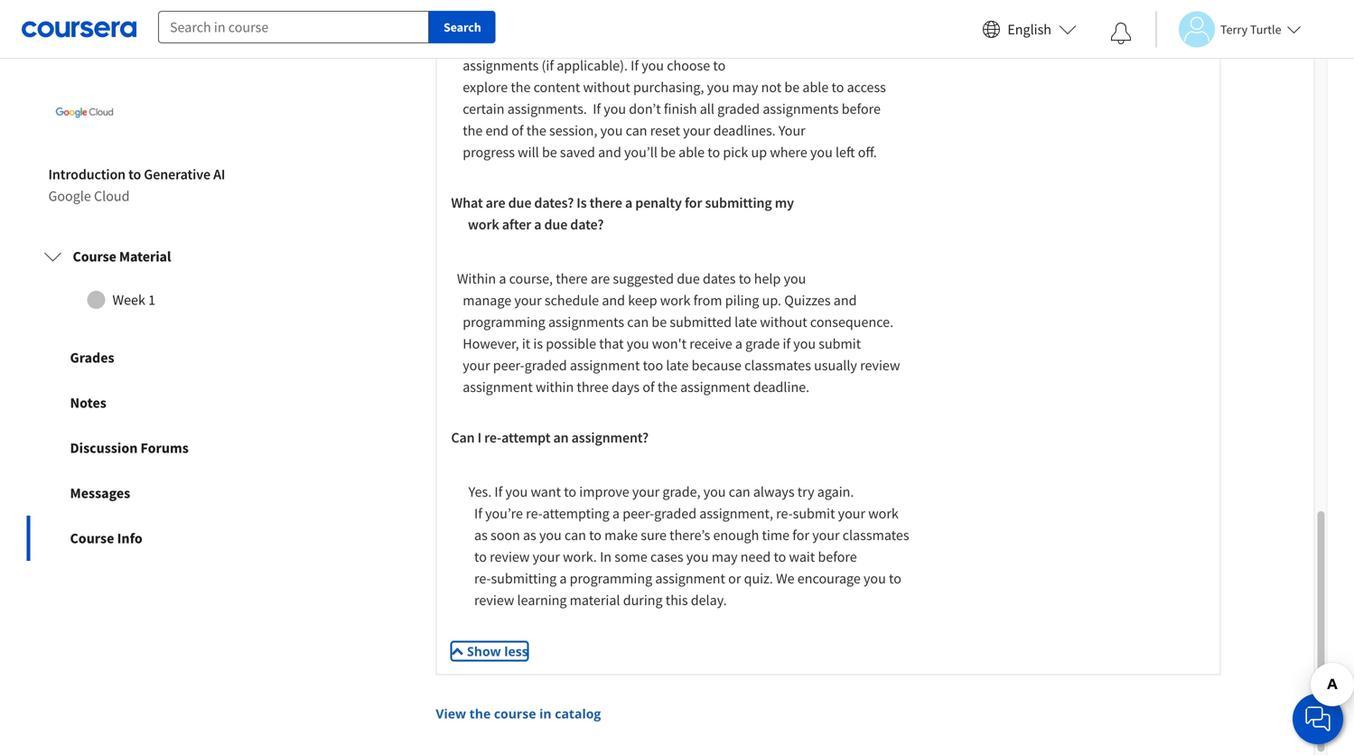 Task type: locate. For each thing, give the bounding box(es) containing it.
the
[[511, 78, 531, 96], [463, 121, 483, 139], [526, 121, 546, 139], [657, 378, 677, 396], [469, 705, 491, 722]]

grades link
[[27, 335, 287, 380]]

we
[[776, 569, 795, 587]]

of
[[511, 121, 524, 139], [643, 378, 655, 396]]

are right what
[[486, 194, 505, 212]]

able down reset
[[678, 143, 705, 161]]

review inside within a course, there are suggested due dates to help you manage your schedule and keep work from piling up. quizzes and programming assignments can be submitted late without consequence. however, it is possible that you won't receive a grade if you submit your peer-graded assignment too late because classmates usually review assignment within three days of the assignment deadline.
[[860, 356, 900, 374]]

my
[[775, 194, 794, 212]]

classmates down the again.
[[843, 526, 909, 544]]

1 vertical spatial of
[[643, 378, 655, 396]]

cloud
[[94, 187, 130, 205]]

have
[[499, 35, 528, 53]]

0 horizontal spatial submitting
[[491, 569, 557, 587]]

0 horizontal spatial all
[[588, 35, 603, 53]]

are up schedule
[[591, 270, 610, 288]]

submitting inside what are due dates? is there a penalty for submitting my work after a due date?
[[705, 194, 772, 212]]

2 horizontal spatial graded
[[717, 100, 760, 118]]

1 vertical spatial without
[[760, 313, 807, 331]]

0 horizontal spatial of
[[511, 121, 524, 139]]

0 horizontal spatial are
[[486, 194, 505, 212]]

help center image
[[1307, 708, 1329, 730]]

delay.
[[691, 591, 727, 609]]

0 vertical spatial for
[[685, 194, 702, 212]]

0 vertical spatial may
[[732, 78, 758, 96]]

0 horizontal spatial late
[[666, 356, 689, 374]]

0 horizontal spatial as
[[474, 526, 488, 544]]

try
[[797, 483, 814, 501]]

1 horizontal spatial work
[[660, 291, 690, 309]]

before up off.
[[842, 100, 881, 118]]

1 vertical spatial there
[[556, 270, 588, 288]]

and left keep
[[602, 291, 625, 309]]

review left learning
[[474, 591, 514, 609]]

to down time
[[774, 548, 786, 566]]

from
[[693, 291, 722, 309]]

possible
[[546, 335, 596, 353]]

quizzes,
[[710, 35, 759, 53]]

submitting inside yes. if you want to improve your grade, you can always try again. if you're re-attempting a peer-graded assignment, re-submit your work as soon as you can to make sure there's enough time for your classmates to review your work. in some cases you may need to wait before re-submitting a programming assignment or quiz. we encourage you to review learning material during this delay.
[[491, 569, 557, 587]]

1 vertical spatial may
[[712, 548, 738, 566]]

1 vertical spatial all
[[700, 100, 714, 118]]

all right finish on the top of the page
[[700, 100, 714, 118]]

Search in course text field
[[158, 11, 429, 43]]

0 horizontal spatial for
[[685, 194, 702, 212]]

access up the (if
[[531, 35, 570, 53]]

make
[[604, 526, 638, 544]]

all
[[588, 35, 603, 53], [700, 100, 714, 118]]

0 horizontal spatial there
[[556, 270, 588, 288]]

you right encourage
[[864, 569, 886, 587]]

0 vertical spatial submit
[[819, 335, 861, 353]]

improve
[[579, 483, 629, 501]]

assignments
[[463, 56, 539, 74], [763, 100, 839, 118], [548, 313, 624, 331]]

there right 'is' on the top left
[[590, 194, 622, 212]]

explore
[[463, 78, 508, 96]]

2 vertical spatial review
[[474, 591, 514, 609]]

classmates inside within a course, there are suggested due dates to help you manage your schedule and keep work from piling up. quizzes and programming assignments can be submitted late without consequence. however, it is possible that you won't receive a grade if you submit your peer-graded assignment too late because classmates usually review assignment within three days of the assignment deadline.
[[744, 356, 811, 374]]

late down piling
[[735, 313, 757, 331]]

0 vertical spatial work
[[468, 215, 499, 233]]

0 vertical spatial before
[[842, 100, 881, 118]]

2 vertical spatial assignments
[[548, 313, 624, 331]]

may left not
[[732, 78, 758, 96]]

you'll down once
[[463, 35, 496, 53]]

late
[[735, 313, 757, 331], [666, 356, 689, 374]]

2 horizontal spatial due
[[677, 270, 700, 288]]

a down work.
[[559, 569, 567, 587]]

view the course in catalog
[[436, 705, 601, 722]]

your inside once you enroll, you'll have access to all videos, readings, quizzes, and programming assignments (if applicable). if you choose to explore the content without purchasing, you may not be able to access certain assignments.  if you don't finish all graded assignments before the end of the session, you can reset your deadlines. your progress will be saved and you'll be able to pick up where you left off.
[[683, 121, 710, 139]]

show notifications image
[[1110, 23, 1132, 44]]

before up encourage
[[818, 548, 857, 566]]

you down there's
[[686, 548, 709, 566]]

0 vertical spatial there
[[590, 194, 622, 212]]

to up left
[[831, 78, 844, 96]]

1 horizontal spatial late
[[735, 313, 757, 331]]

once you enroll, you'll have access to all videos, readings, quizzes, and programming assignments (if applicable). if you choose to explore the content without purchasing, you may not be able to access certain assignments.  if you don't finish all graded assignments before the end of the session, you can reset your deadlines. your progress will be saved and you'll be able to pick up where you left off.
[[451, 13, 886, 161]]

course material button
[[29, 231, 284, 282]]

1 horizontal spatial classmates
[[843, 526, 909, 544]]

0 horizontal spatial programming
[[463, 313, 545, 331]]

three
[[577, 378, 609, 396]]

assignments down have
[[463, 56, 539, 74]]

graded down is
[[525, 356, 567, 374]]

1 vertical spatial programming
[[463, 313, 545, 331]]

classmates
[[744, 356, 811, 374], [843, 526, 909, 544]]

to
[[573, 35, 585, 53], [713, 56, 726, 74], [831, 78, 844, 96], [708, 143, 720, 161], [128, 165, 141, 184], [739, 270, 751, 288], [564, 483, 576, 501], [589, 526, 602, 544], [474, 548, 487, 566], [774, 548, 786, 566], [889, 569, 901, 587]]

are
[[486, 194, 505, 212], [591, 270, 610, 288]]

1 horizontal spatial programming
[[570, 569, 652, 587]]

discussion
[[70, 439, 138, 457]]

assignment down that
[[570, 356, 640, 374]]

notes link
[[27, 380, 287, 426]]

be up won't
[[652, 313, 667, 331]]

you down choose
[[707, 78, 729, 96]]

1 vertical spatial peer-
[[623, 504, 654, 522]]

1 horizontal spatial as
[[523, 526, 536, 544]]

an
[[553, 429, 569, 447]]

access up off.
[[847, 78, 886, 96]]

material
[[570, 591, 620, 609]]

for right the penalty
[[685, 194, 702, 212]]

0 horizontal spatial assignments
[[463, 56, 539, 74]]

assignment up this
[[655, 569, 725, 587]]

there inside what are due dates? is there a penalty for submitting my work after a due date?
[[590, 194, 622, 212]]

2 vertical spatial due
[[677, 270, 700, 288]]

2 horizontal spatial work
[[868, 504, 899, 522]]

review right usually
[[860, 356, 900, 374]]

1 as from the left
[[474, 526, 488, 544]]

0 vertical spatial you'll
[[463, 35, 496, 53]]

1 vertical spatial late
[[666, 356, 689, 374]]

2 vertical spatial graded
[[654, 504, 697, 522]]

0 vertical spatial of
[[511, 121, 524, 139]]

0 vertical spatial course
[[73, 248, 116, 266]]

1 horizontal spatial without
[[760, 313, 807, 331]]

you left the don't
[[604, 100, 626, 118]]

able right not
[[802, 78, 829, 96]]

peer- up sure on the left
[[623, 504, 654, 522]]

certain
[[463, 100, 504, 118]]

your down finish on the top of the page
[[683, 121, 710, 139]]

submitting
[[705, 194, 772, 212], [491, 569, 557, 587]]

peer- down it
[[493, 356, 525, 374]]

you up quizzes
[[784, 270, 806, 288]]

there up schedule
[[556, 270, 588, 288]]

0 vertical spatial graded
[[717, 100, 760, 118]]

assignment inside yes. if you want to improve your grade, you can always try again. if you're re-attempting a peer-graded assignment, re-submit your work as soon as you can to make sure there's enough time for your classmates to review your work. in some cases you may need to wait before re-submitting a programming assignment or quiz. we encourage you to review learning material during this delay.
[[655, 569, 725, 587]]

purchasing,
[[633, 78, 704, 96]]

are inside within a course, there are suggested due dates to help you manage your schedule and keep work from piling up. quizzes and programming assignments can be submitted late without consequence. however, it is possible that you won't receive a grade if you submit your peer-graded assignment too late because classmates usually review assignment within three days of the assignment deadline.
[[591, 270, 610, 288]]

you're
[[485, 504, 523, 522]]

without inside within a course, there are suggested due dates to help you manage your schedule and keep work from piling up. quizzes and programming assignments can be submitted late without consequence. however, it is possible that you won't receive a grade if you submit your peer-graded assignment too late because classmates usually review assignment within three days of the assignment deadline.
[[760, 313, 807, 331]]

0 vertical spatial review
[[860, 356, 900, 374]]

2 vertical spatial work
[[868, 504, 899, 522]]

able
[[802, 78, 829, 96], [678, 143, 705, 161]]

can down keep
[[627, 313, 649, 331]]

for up wait in the bottom right of the page
[[792, 526, 809, 544]]

graded inside once you enroll, you'll have access to all videos, readings, quizzes, and programming assignments (if applicable). if you choose to explore the content without purchasing, you may not be able to access certain assignments.  if you don't finish all graded assignments before the end of the session, you can reset your deadlines. your progress will be saved and you'll be able to pick up where you left off.
[[717, 100, 760, 118]]

attempt
[[501, 429, 550, 447]]

to inside "introduction to generative ai google cloud"
[[128, 165, 141, 184]]

choose
[[667, 56, 710, 74]]

1 vertical spatial for
[[792, 526, 809, 544]]

there's
[[670, 526, 710, 544]]

dates
[[703, 270, 736, 288]]

0 horizontal spatial due
[[508, 194, 531, 212]]

as left soon
[[474, 526, 488, 544]]

if
[[631, 56, 639, 74], [593, 100, 601, 118], [494, 483, 502, 501], [474, 504, 482, 522]]

if
[[783, 335, 790, 353]]

grade
[[745, 335, 780, 353]]

access
[[531, 35, 570, 53], [847, 78, 886, 96]]

1 vertical spatial access
[[847, 78, 886, 96]]

1 vertical spatial course
[[70, 529, 114, 548]]

1 vertical spatial submitting
[[491, 569, 557, 587]]

1 horizontal spatial for
[[792, 526, 809, 544]]

0 horizontal spatial graded
[[525, 356, 567, 374]]

course
[[494, 705, 536, 722]]

due up from
[[677, 270, 700, 288]]

may
[[732, 78, 758, 96], [712, 548, 738, 566]]

1
[[148, 291, 155, 309]]

1 horizontal spatial peer-
[[623, 504, 654, 522]]

as right soon
[[523, 526, 536, 544]]

1 horizontal spatial able
[[802, 78, 829, 96]]

for inside what are due dates? is there a penalty for submitting my work after a due date?
[[685, 194, 702, 212]]

1 vertical spatial graded
[[525, 356, 567, 374]]

0 vertical spatial classmates
[[744, 356, 811, 374]]

assignments down schedule
[[548, 313, 624, 331]]

re- down the want
[[526, 504, 543, 522]]

info
[[117, 529, 142, 548]]

course inside "link"
[[70, 529, 114, 548]]

because
[[692, 356, 742, 374]]

a left the penalty
[[625, 194, 632, 212]]

course inside dropdown button
[[73, 248, 116, 266]]

0 horizontal spatial work
[[468, 215, 499, 233]]

during
[[623, 591, 663, 609]]

chat with us image
[[1303, 705, 1332, 733]]

2 horizontal spatial programming
[[788, 35, 870, 53]]

1 horizontal spatial of
[[643, 378, 655, 396]]

review down soon
[[490, 548, 530, 566]]

for
[[685, 194, 702, 212], [792, 526, 809, 544]]

progress
[[463, 143, 515, 161]]

a up make
[[612, 504, 620, 522]]

within
[[457, 270, 496, 288]]

be inside within a course, there are suggested due dates to help you manage your schedule and keep work from piling up. quizzes and programming assignments can be submitted late without consequence. however, it is possible that you won't receive a grade if you submit your peer-graded assignment too late because classmates usually review assignment within three days of the assignment deadline.
[[652, 313, 667, 331]]

1 vertical spatial classmates
[[843, 526, 909, 544]]

that
[[599, 335, 624, 353]]

there
[[590, 194, 622, 212], [556, 270, 588, 288]]

course,
[[509, 270, 553, 288]]

can down attempting
[[565, 526, 586, 544]]

programming inside within a course, there are suggested due dates to help you manage your schedule and keep work from piling up. quizzes and programming assignments can be submitted late without consequence. however, it is possible that you won't receive a grade if you submit your peer-graded assignment too late because classmates usually review assignment within three days of the assignment deadline.
[[463, 313, 545, 331]]

1 vertical spatial able
[[678, 143, 705, 161]]

0 vertical spatial submitting
[[705, 194, 772, 212]]

terry turtle button
[[1155, 11, 1301, 47]]

assignment down because
[[680, 378, 750, 396]]

you left left
[[810, 143, 833, 161]]

soon
[[490, 526, 520, 544]]

before inside yes. if you want to improve your grade, you can always try again. if you're re-attempting a peer-graded assignment, re-submit your work as soon as you can to make sure there's enough time for your classmates to review your work. in some cases you may need to wait before re-submitting a programming assignment or quiz. we encourage you to review learning material during this delay.
[[818, 548, 857, 566]]

0 horizontal spatial classmates
[[744, 356, 811, 374]]

re- right i
[[484, 429, 501, 447]]

and right quizzes,
[[761, 35, 785, 53]]

suggested
[[613, 270, 674, 288]]

0 vertical spatial without
[[583, 78, 630, 96]]

1 horizontal spatial there
[[590, 194, 622, 212]]

peer- inside within a course, there are suggested due dates to help you manage your schedule and keep work from piling up. quizzes and programming assignments can be submitted late without consequence. however, it is possible that you won't receive a grade if you submit your peer-graded assignment too late because classmates usually review assignment within three days of the assignment deadline.
[[493, 356, 525, 374]]

1 vertical spatial are
[[591, 270, 610, 288]]

0 horizontal spatial without
[[583, 78, 630, 96]]

0 horizontal spatial access
[[531, 35, 570, 53]]

i
[[478, 429, 482, 447]]

if right 'yes.'
[[494, 483, 502, 501]]

without up if
[[760, 313, 807, 331]]

1 vertical spatial before
[[818, 548, 857, 566]]

0 vertical spatial are
[[486, 194, 505, 212]]

some
[[614, 548, 648, 566]]

pick
[[723, 143, 748, 161]]

however,
[[463, 335, 519, 353]]

what
[[451, 194, 483, 212]]

2 vertical spatial programming
[[570, 569, 652, 587]]

1 horizontal spatial access
[[847, 78, 886, 96]]

1 horizontal spatial you'll
[[624, 143, 658, 161]]

messages link
[[27, 471, 287, 516]]

you'll
[[463, 35, 496, 53], [624, 143, 658, 161]]

the up will at the left of the page
[[526, 121, 546, 139]]

course for course info
[[70, 529, 114, 548]]

can inside within a course, there are suggested due dates to help you manage your schedule and keep work from piling up. quizzes and programming assignments can be submitted late without consequence. however, it is possible that you won't receive a grade if you submit your peer-graded assignment too late because classmates usually review assignment within three days of the assignment deadline.
[[627, 313, 649, 331]]

before inside once you enroll, you'll have access to all videos, readings, quizzes, and programming assignments (if applicable). if you choose to explore the content without purchasing, you may not be able to access certain assignments.  if you don't finish all graded assignments before the end of the session, you can reset your deadlines. your progress will be saved and you'll be able to pick up where you left off.
[[842, 100, 881, 118]]

1 horizontal spatial assignments
[[548, 313, 624, 331]]

classmates up the deadline. at the bottom of the page
[[744, 356, 811, 374]]

submit down try
[[793, 504, 835, 522]]

to up piling
[[739, 270, 751, 288]]

submitting left my
[[705, 194, 772, 212]]

1 horizontal spatial are
[[591, 270, 610, 288]]

you'll down reset
[[624, 143, 658, 161]]

1 horizontal spatial submitting
[[705, 194, 772, 212]]

graded down grade,
[[654, 504, 697, 522]]

your up wait in the bottom right of the page
[[812, 526, 840, 544]]

re-
[[484, 429, 501, 447], [526, 504, 543, 522], [776, 504, 793, 522], [474, 569, 491, 587]]

attempting
[[543, 504, 609, 522]]

notes
[[70, 394, 106, 412]]

1 vertical spatial work
[[660, 291, 690, 309]]

off.
[[858, 143, 877, 161]]

course left info
[[70, 529, 114, 548]]

due
[[508, 194, 531, 212], [544, 215, 567, 233], [677, 270, 700, 288]]

1 vertical spatial due
[[544, 215, 567, 233]]

0 horizontal spatial peer-
[[493, 356, 525, 374]]

within a course, there are suggested due dates to help you manage your schedule and keep work from piling up. quizzes and programming assignments can be submitted late without consequence. however, it is possible that you won't receive a grade if you submit your peer-graded assignment too late because classmates usually review assignment within three days of the assignment deadline.
[[451, 270, 900, 396]]

1 vertical spatial review
[[490, 548, 530, 566]]

before
[[842, 100, 881, 118], [818, 548, 857, 566]]

0 vertical spatial programming
[[788, 35, 870, 53]]

keep
[[628, 291, 657, 309]]

1 vertical spatial submit
[[793, 504, 835, 522]]

0 vertical spatial late
[[735, 313, 757, 331]]

can inside once you enroll, you'll have access to all videos, readings, quizzes, and programming assignments (if applicable). if you choose to explore the content without purchasing, you may not be able to access certain assignments.  if you don't finish all graded assignments before the end of the session, you can reset your deadlines. your progress will be saved and you'll be able to pick up where you left off.
[[626, 121, 647, 139]]

classmates inside yes. if you want to improve your grade, you can always try again. if you're re-attempting a peer-graded assignment, re-submit your work as soon as you can to make sure there's enough time for your classmates to review your work. in some cases you may need to wait before re-submitting a programming assignment or quiz. we encourage you to review learning material during this delay.
[[843, 526, 909, 544]]

0 vertical spatial peer-
[[493, 356, 525, 374]]

submit up usually
[[819, 335, 861, 353]]

1 horizontal spatial graded
[[654, 504, 697, 522]]

to down quizzes,
[[713, 56, 726, 74]]

you up too
[[627, 335, 649, 353]]

can
[[451, 429, 475, 447]]

be right not
[[784, 78, 800, 96]]

to inside within a course, there are suggested due dates to help you manage your schedule and keep work from piling up. quizzes and programming assignments can be submitted late without consequence. however, it is possible that you won't receive a grade if you submit your peer-graded assignment too late because classmates usually review assignment within three days of the assignment deadline.
[[739, 270, 751, 288]]

the down too
[[657, 378, 677, 396]]

may inside once you enroll, you'll have access to all videos, readings, quizzes, and programming assignments (if applicable). if you choose to explore the content without purchasing, you may not be able to access certain assignments.  if you don't finish all graded assignments before the end of the session, you can reset your deadlines. your progress will be saved and you'll be able to pick up where you left off.
[[732, 78, 758, 96]]

due down dates?
[[544, 215, 567, 233]]

peer- inside yes. if you want to improve your grade, you can always try again. if you're re-attempting a peer-graded assignment, re-submit your work as soon as you can to make sure there's enough time for your classmates to review your work. in some cases you may need to wait before re-submitting a programming assignment or quiz. we encourage you to review learning material during this delay.
[[623, 504, 654, 522]]

may up or
[[712, 548, 738, 566]]

the down certain
[[463, 121, 483, 139]]

are inside what are due dates? is there a penalty for submitting my work after a due date?
[[486, 194, 505, 212]]

english button
[[975, 0, 1084, 59]]

if down videos,
[[631, 56, 639, 74]]

assignments up your
[[763, 100, 839, 118]]

graded up deadlines.
[[717, 100, 760, 118]]

1 vertical spatial assignments
[[763, 100, 839, 118]]

view
[[436, 705, 466, 722]]

to up cloud
[[128, 165, 141, 184]]

search button
[[429, 11, 496, 43]]

1 horizontal spatial due
[[544, 215, 567, 233]]

course
[[73, 248, 116, 266], [70, 529, 114, 548]]



Task type: vqa. For each thing, say whether or not it's contained in the screenshot.
rightmost the for
yes



Task type: describe. For each thing, give the bounding box(es) containing it.
enough
[[713, 526, 759, 544]]

be right will at the left of the page
[[542, 143, 557, 161]]

assignments inside within a course, there are suggested due dates to help you manage your schedule and keep work from piling up. quizzes and programming assignments can be submitted late without consequence. however, it is possible that you won't receive a grade if you submit your peer-graded assignment too late because classmates usually review assignment within three days of the assignment deadline.
[[548, 313, 624, 331]]

to right encourage
[[889, 569, 901, 587]]

in
[[539, 705, 552, 722]]

(if
[[542, 56, 554, 74]]

submit inside yes. if you want to improve your grade, you can always try again. if you're re-attempting a peer-graded assignment, re-submit your work as soon as you can to make sure there's enough time for your classmates to review your work. in some cases you may need to wait before re-submitting a programming assignment or quiz. we encourage you to review learning material during this delay.
[[793, 504, 835, 522]]

0 vertical spatial access
[[531, 35, 570, 53]]

within
[[536, 378, 574, 396]]

grade,
[[663, 483, 701, 501]]

grades
[[70, 349, 114, 367]]

graded inside yes. if you want to improve your grade, you can always try again. if you're re-attempting a peer-graded assignment, re-submit your work as soon as you can to make sure there's enough time for your classmates to review your work. in some cases you may need to wait before re-submitting a programming assignment or quiz. we encourage you to review learning material during this delay.
[[654, 504, 697, 522]]

want
[[531, 483, 561, 501]]

usually
[[814, 356, 857, 374]]

2 horizontal spatial assignments
[[763, 100, 839, 118]]

the up assignments.
[[511, 78, 531, 96]]

left
[[836, 143, 855, 161]]

content
[[533, 78, 580, 96]]

to up in
[[589, 526, 602, 544]]

dates?
[[534, 194, 574, 212]]

the right view at the left bottom of the page
[[469, 705, 491, 722]]

to up attempting
[[564, 483, 576, 501]]

assignment?
[[571, 429, 649, 447]]

and right "saved"
[[598, 143, 621, 161]]

may inside yes. if you want to improve your grade, you can always try again. if you're re-attempting a peer-graded assignment, re-submit your work as soon as you can to make sure there's enough time for your classmates to review your work. in some cases you may need to wait before re-submitting a programming assignment or quiz. we encourage you to review learning material during this delay.
[[712, 548, 738, 566]]

you right if
[[793, 335, 816, 353]]

english
[[1007, 20, 1051, 38]]

re- up time
[[776, 504, 793, 522]]

to up applicable).
[[573, 35, 585, 53]]

1 horizontal spatial all
[[700, 100, 714, 118]]

generative
[[144, 165, 210, 184]]

week 1 link
[[44, 282, 270, 318]]

2 as from the left
[[523, 526, 536, 544]]

your left work.
[[533, 548, 560, 566]]

quiz.
[[744, 569, 773, 587]]

receive
[[689, 335, 732, 353]]

view the course in catalog link
[[436, 704, 1221, 723]]

coursera image
[[22, 15, 136, 44]]

re- down soon
[[474, 569, 491, 587]]

won't
[[652, 335, 687, 353]]

course info link
[[27, 516, 287, 561]]

the inside within a course, there are suggested due dates to help you manage your schedule and keep work from piling up. quizzes and programming assignments can be submitted late without consequence. however, it is possible that you won't receive a grade if you submit your peer-graded assignment too late because classmates usually review assignment within three days of the assignment deadline.
[[657, 378, 677, 396]]

work inside yes. if you want to improve your grade, you can always try again. if you're re-attempting a peer-graded assignment, re-submit your work as soon as you can to make sure there's enough time for your classmates to review your work. in some cases you may need to wait before re-submitting a programming assignment or quiz. we encourage you to review learning material during this delay.
[[868, 504, 899, 522]]

after
[[502, 215, 531, 233]]

your down the again.
[[838, 504, 865, 522]]

forums
[[141, 439, 189, 457]]

without inside once you enroll, you'll have access to all videos, readings, quizzes, and programming assignments (if applicable). if you choose to explore the content without purchasing, you may not be able to access certain assignments.  if you don't finish all graded assignments before the end of the session, you can reset your deadlines. your progress will be saved and you'll be able to pick up where you left off.
[[583, 78, 630, 96]]

you down attempting
[[539, 526, 562, 544]]

submitted
[[670, 313, 732, 331]]

your left grade,
[[632, 483, 660, 501]]

google cloud image
[[48, 77, 121, 149]]

wait
[[789, 548, 815, 566]]

you up assignment,
[[703, 483, 726, 501]]

introduction
[[48, 165, 126, 184]]

again.
[[817, 483, 854, 501]]

date?
[[570, 215, 604, 233]]

your down 'however,'
[[463, 356, 490, 374]]

assignments.
[[507, 100, 587, 118]]

a right after
[[534, 215, 541, 233]]

too
[[643, 356, 663, 374]]

assignment,
[[699, 504, 773, 522]]

programming inside once you enroll, you'll have access to all videos, readings, quizzes, and programming assignments (if applicable). if you choose to explore the content without purchasing, you may not be able to access certain assignments.  if you don't finish all graded assignments before the end of the session, you can reset your deadlines. your progress will be saved and you'll be able to pick up where you left off.
[[788, 35, 870, 53]]

of inside once you enroll, you'll have access to all videos, readings, quizzes, and programming assignments (if applicable). if you choose to explore the content without purchasing, you may not be able to access certain assignments.  if you don't finish all graded assignments before the end of the session, you can reset your deadlines. your progress will be saved and you'll be able to pick up where you left off.
[[511, 121, 524, 139]]

terry turtle
[[1220, 21, 1281, 37]]

applicable).
[[557, 56, 628, 74]]

can up assignment,
[[729, 483, 750, 501]]

deadlines.
[[713, 121, 776, 139]]

0 vertical spatial all
[[588, 35, 603, 53]]

discussion forums
[[70, 439, 189, 457]]

quizzes
[[784, 291, 831, 309]]

for inside yes. if you want to improve your grade, you can always try again. if you're re-attempting a peer-graded assignment, re-submit your work as soon as you can to make sure there's enough time for your classmates to review your work. in some cases you may need to wait before re-submitting a programming assignment or quiz. we encourage you to review learning material during this delay.
[[792, 526, 809, 544]]

if up session, in the top left of the page
[[593, 100, 601, 118]]

your down course,
[[514, 291, 542, 309]]

0 vertical spatial due
[[508, 194, 531, 212]]

and up consequence.
[[834, 291, 857, 309]]

submit inside within a course, there are suggested due dates to help you manage your schedule and keep work from piling up. quizzes and programming assignments can be submitted late without consequence. however, it is possible that you won't receive a grade if you submit your peer-graded assignment too late because classmates usually review assignment within three days of the assignment deadline.
[[819, 335, 861, 353]]

what are due dates? is there a penalty for submitting my work after a due date?
[[451, 194, 794, 233]]

schedule
[[545, 291, 599, 309]]

a left grade
[[735, 335, 742, 353]]

if down 'yes.'
[[474, 504, 482, 522]]

work.
[[563, 548, 597, 566]]

week 1
[[112, 291, 155, 309]]

of inside within a course, there are suggested due dates to help you manage your schedule and keep work from piling up. quizzes and programming assignments can be submitted late without consequence. however, it is possible that you won't receive a grade if you submit your peer-graded assignment too late because classmates usually review assignment within three days of the assignment deadline.
[[643, 378, 655, 396]]

work inside within a course, there are suggested due dates to help you manage your schedule and keep work from piling up. quizzes and programming assignments can be submitted late without consequence. however, it is possible that you won't receive a grade if you submit your peer-graded assignment too late because classmates usually review assignment within three days of the assignment deadline.
[[660, 291, 690, 309]]

programming inside yes. if you want to improve your grade, you can always try again. if you're re-attempting a peer-graded assignment, re-submit your work as soon as you can to make sure there's enough time for your classmates to review your work. in some cases you may need to wait before re-submitting a programming assignment or quiz. we encourage you to review learning material during this delay.
[[570, 569, 652, 587]]

encourage
[[797, 569, 861, 587]]

show less
[[467, 643, 528, 660]]

piling
[[725, 291, 759, 309]]

0 vertical spatial able
[[802, 78, 829, 96]]

readings,
[[652, 35, 707, 53]]

you right session, in the top left of the page
[[600, 121, 623, 139]]

yes.
[[468, 483, 492, 501]]

in
[[600, 548, 612, 566]]

course info
[[70, 529, 142, 548]]

graded inside within a course, there are suggested due dates to help you manage your schedule and keep work from piling up. quizzes and programming assignments can be submitted late without consequence. however, it is possible that you won't receive a grade if you submit your peer-graded assignment too late because classmates usually review assignment within three days of the assignment deadline.
[[525, 356, 567, 374]]

0 horizontal spatial able
[[678, 143, 705, 161]]

time
[[762, 526, 790, 544]]

a right within on the left top of the page
[[499, 270, 506, 288]]

ai
[[213, 165, 225, 184]]

session,
[[549, 121, 597, 139]]

is
[[577, 194, 587, 212]]

material
[[119, 248, 171, 266]]

1 vertical spatial you'll
[[624, 143, 658, 161]]

end
[[485, 121, 509, 139]]

sure
[[641, 526, 667, 544]]

can i re-attempt an assignment?
[[451, 429, 649, 447]]

penalty
[[635, 194, 682, 212]]

show less button
[[451, 642, 528, 661]]

introduction to generative ai google cloud
[[48, 165, 225, 205]]

help
[[754, 270, 781, 288]]

work inside what are due dates? is there a penalty for submitting my work after a due date?
[[468, 215, 499, 233]]

be down reset
[[660, 143, 676, 161]]

you up purchasing,
[[642, 56, 664, 74]]

course for course material
[[73, 248, 116, 266]]

there inside within a course, there are suggested due dates to help you manage your schedule and keep work from piling up. quizzes and programming assignments can be submitted late without consequence. however, it is possible that you won't receive a grade if you submit your peer-graded assignment too late because classmates usually review assignment within three days of the assignment deadline.
[[556, 270, 588, 288]]

finish
[[664, 100, 697, 118]]

manage
[[463, 291, 511, 309]]

0 horizontal spatial you'll
[[463, 35, 496, 53]]

you up you're
[[505, 483, 528, 501]]

0 vertical spatial assignments
[[463, 56, 539, 74]]

it
[[522, 335, 530, 353]]

assignment down 'however,'
[[463, 378, 533, 396]]

terry
[[1220, 21, 1248, 37]]

week
[[112, 291, 145, 309]]

not
[[761, 78, 782, 96]]

or
[[728, 569, 741, 587]]

catalog
[[555, 705, 601, 722]]

is
[[533, 335, 543, 353]]

to left pick
[[708, 143, 720, 161]]

due inside within a course, there are suggested due dates to help you manage your schedule and keep work from piling up. quizzes and programming assignments can be submitted late without consequence. however, it is possible that you won't receive a grade if you submit your peer-graded assignment too late because classmates usually review assignment within three days of the assignment deadline.
[[677, 270, 700, 288]]

discussion forums link
[[27, 426, 287, 471]]

need
[[740, 548, 771, 566]]

you up have
[[491, 13, 513, 31]]

less
[[504, 643, 528, 660]]

learning
[[517, 591, 567, 609]]

yes. if you want to improve your grade, you can always try again. if you're re-attempting a peer-graded assignment, re-submit your work as soon as you can to make sure there's enough time for your classmates to review your work. in some cases you may need to wait before re-submitting a programming assignment or quiz. we encourage you to review learning material during this delay.
[[451, 483, 909, 631]]

deadline.
[[753, 378, 809, 396]]

search
[[444, 19, 481, 35]]

to down you're
[[474, 548, 487, 566]]



